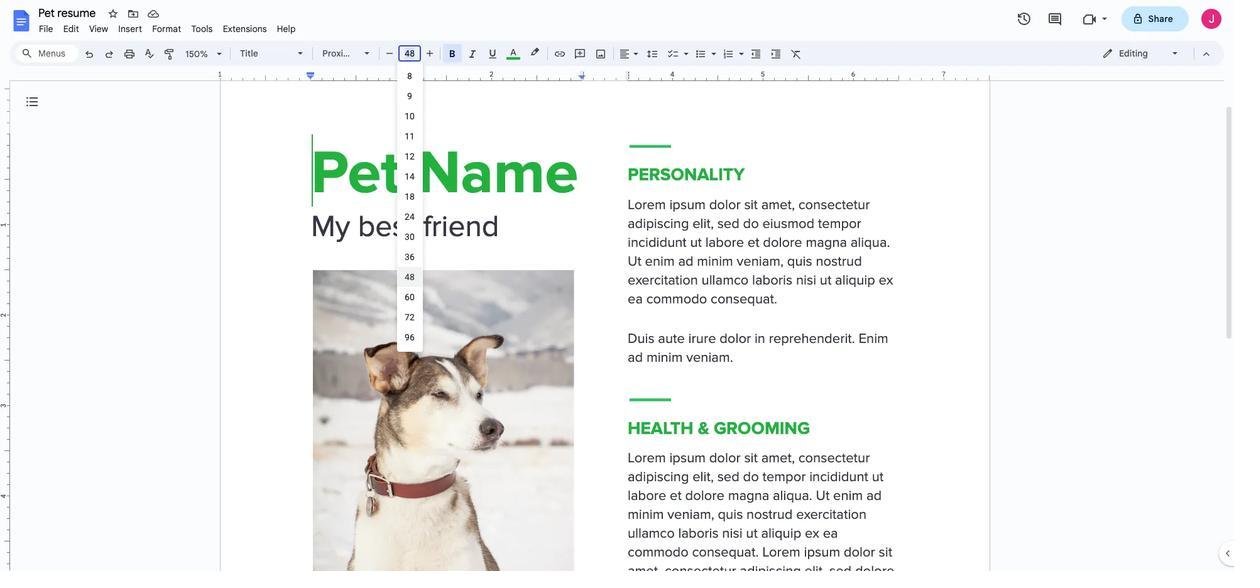 Task type: describe. For each thing, give the bounding box(es) containing it.
9
[[407, 91, 412, 101]]

help menu item
[[272, 21, 301, 36]]

Zoom field
[[180, 45, 228, 63]]

30
[[405, 232, 415, 242]]

proxima nova option
[[322, 45, 379, 62]]

Font size text field
[[400, 46, 420, 61]]

nova
[[358, 48, 379, 59]]

tools
[[191, 23, 213, 35]]

12
[[405, 152, 415, 162]]

editing
[[1120, 48, 1148, 59]]

extensions
[[223, 23, 267, 35]]

Zoom text field
[[182, 45, 212, 63]]

file menu item
[[34, 21, 58, 36]]

view menu item
[[84, 21, 113, 36]]

11
[[405, 131, 415, 141]]

format menu item
[[147, 21, 186, 36]]

format
[[152, 23, 181, 35]]

title
[[240, 48, 258, 59]]

highlight color image
[[528, 45, 542, 60]]

share
[[1149, 13, 1174, 25]]

60
[[405, 292, 415, 302]]

1
[[218, 70, 222, 79]]

insert image image
[[594, 45, 608, 62]]

proxima nova
[[322, 48, 379, 59]]

extensions menu item
[[218, 21, 272, 36]]

list box containing 8
[[397, 62, 423, 352]]

insert menu item
[[113, 21, 147, 36]]

mode and view toolbar
[[1093, 41, 1217, 66]]

Rename text field
[[34, 5, 103, 20]]

right margin image
[[896, 71, 989, 80]]

left margin image
[[221, 71, 314, 80]]



Task type: vqa. For each thing, say whether or not it's contained in the screenshot.
the Editing
yes



Task type: locate. For each thing, give the bounding box(es) containing it.
main toolbar
[[78, 0, 807, 488]]

application containing share
[[0, 0, 1235, 571]]

list box
[[397, 62, 423, 352]]

18
[[405, 192, 415, 202]]

menu bar banner
[[0, 0, 1235, 571]]

menu bar
[[34, 16, 301, 37]]

menu bar containing file
[[34, 16, 301, 37]]

72
[[405, 312, 415, 322]]

text color image
[[507, 45, 521, 60]]

None field
[[399, 45, 426, 62]]

14
[[405, 172, 415, 182]]

menu bar inside menu bar banner
[[34, 16, 301, 37]]

top margin image
[[0, 44, 9, 137]]

edit
[[63, 23, 79, 35]]

10
[[405, 111, 415, 121]]

file
[[39, 23, 53, 35]]

edit menu item
[[58, 21, 84, 36]]

proxima
[[322, 48, 356, 59]]

Menus field
[[16, 45, 79, 62]]

insert
[[118, 23, 142, 35]]

editing button
[[1094, 44, 1189, 63]]

share button
[[1122, 6, 1189, 31]]

application
[[0, 0, 1235, 571]]

48
[[405, 272, 415, 282]]

8 9
[[407, 71, 412, 101]]

none field inside main toolbar
[[399, 45, 426, 62]]

Star checkbox
[[104, 5, 122, 23]]

view
[[89, 23, 108, 35]]

line & paragraph spacing image
[[645, 45, 660, 62]]

24
[[405, 212, 415, 222]]

styles list. title selected. option
[[240, 45, 290, 62]]

96
[[405, 333, 415, 343]]

help
[[277, 23, 296, 35]]

tools menu item
[[186, 21, 218, 36]]

8
[[407, 71, 412, 81]]

36
[[405, 252, 415, 262]]



